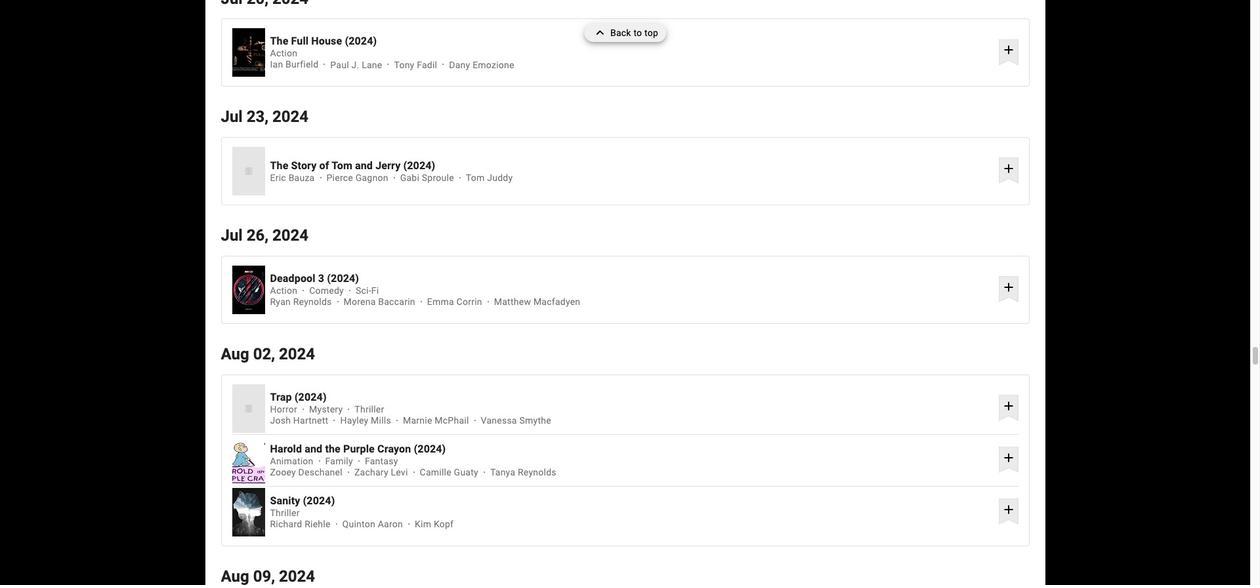 Task type: vqa. For each thing, say whether or not it's contained in the screenshot.
bottom All
no



Task type: describe. For each thing, give the bounding box(es) containing it.
zooey deschanel
[[270, 467, 343, 478]]

back to top button
[[584, 24, 666, 42]]

action inside the full house (2024) action
[[270, 48, 297, 59]]

full
[[291, 35, 309, 47]]

macfadyen
[[534, 297, 581, 307]]

(2024) up comedy
[[327, 272, 359, 285]]

back to top
[[610, 28, 658, 38]]

mcphail
[[435, 416, 469, 426]]

emma
[[427, 297, 454, 307]]

ryan reynolds and hugh jackman in deadpool 3 (2024) image
[[232, 266, 265, 314]]

ian burfield
[[270, 60, 319, 70]]

add image for trap (2024)
[[1001, 398, 1017, 414]]

ryan reynolds
[[270, 297, 332, 307]]

trap
[[270, 391, 292, 403]]

deadpool
[[270, 272, 316, 285]]

baccarin
[[378, 297, 415, 307]]

top
[[645, 28, 658, 38]]

thriller inside sanity (2024) thriller
[[270, 508, 300, 519]]

crayon
[[377, 443, 411, 455]]

family
[[325, 456, 353, 467]]

movie image for the
[[243, 166, 254, 177]]

ian
[[270, 60, 283, 70]]

26,
[[247, 227, 269, 245]]

gabi sproule
[[400, 173, 454, 183]]

the full house (2024) action
[[270, 35, 377, 59]]

fadil
[[417, 60, 437, 70]]

lane
[[362, 60, 382, 70]]

kim
[[415, 519, 431, 530]]

jul for jul 23, 2024
[[221, 108, 243, 126]]

aug 02, 2024
[[221, 345, 315, 364]]

zooey
[[270, 467, 296, 478]]

mills
[[371, 416, 391, 426]]

paul
[[330, 60, 349, 70]]

add image for the story of tom and jerry (2024)
[[1001, 161, 1017, 177]]

marnie mcphail
[[403, 416, 469, 426]]

jul 23, 2024
[[221, 108, 309, 126]]

sproule
[[422, 173, 454, 183]]

josh
[[270, 416, 291, 426]]

house
[[311, 35, 342, 47]]

deadpool 3 (2024)
[[270, 272, 359, 285]]

gagnon
[[356, 173, 388, 183]]

pierce gagnon
[[327, 173, 388, 183]]

morena
[[344, 297, 376, 307]]

add image for harold and the purple crayon (2024)
[[1001, 450, 1017, 466]]

burfield
[[286, 60, 319, 70]]

eric bauza
[[270, 173, 315, 183]]

tony
[[394, 60, 415, 70]]

tony fadil
[[394, 60, 437, 70]]

deschanel
[[298, 467, 343, 478]]

add image for sanity (2024)
[[1001, 502, 1017, 518]]

02,
[[253, 345, 275, 364]]

j.
[[352, 60, 359, 70]]

harold and the purple crayon (2024) button
[[270, 443, 994, 455]]

fi
[[371, 286, 379, 296]]

vanessa
[[481, 416, 517, 426]]

(2024) inside sanity (2024) thriller
[[303, 495, 335, 507]]

jerry
[[376, 159, 401, 172]]

matthew
[[494, 297, 531, 307]]

morena baccarin
[[344, 297, 415, 307]]

dany
[[449, 60, 470, 70]]

0 vertical spatial thriller
[[355, 404, 384, 415]]

sci-fi
[[356, 286, 379, 296]]

story
[[291, 159, 317, 172]]

group for deadpool 3 (2024)
[[232, 266, 265, 314]]

riehle
[[305, 519, 331, 530]]

sanity (2024) image
[[232, 488, 265, 537]]

reynolds for ryan reynolds
[[293, 297, 332, 307]]

comedy
[[309, 286, 344, 296]]

marnie
[[403, 416, 432, 426]]

the full house (2024) button
[[270, 35, 994, 47]]

the story of tom and jerry (2024)
[[270, 159, 435, 172]]

the for the story of tom and jerry (2024)
[[270, 159, 288, 172]]

1 add image from the top
[[1001, 42, 1017, 58]]

the story of tom and jerry (2024) button
[[270, 159, 994, 172]]

quinton
[[342, 519, 375, 530]]

sci-
[[356, 286, 371, 296]]

camille guaty
[[420, 467, 479, 478]]

(2024) inside the full house (2024) action
[[345, 35, 377, 47]]

corrin
[[457, 297, 482, 307]]

eric
[[270, 173, 286, 183]]

group for the full house (2024)
[[232, 29, 265, 77]]



Task type: locate. For each thing, give the bounding box(es) containing it.
tanya
[[490, 467, 515, 478]]

tom juddy
[[466, 173, 513, 183]]

group left sanity
[[232, 488, 265, 537]]

thriller up hayley mills
[[355, 404, 384, 415]]

josh hartnett
[[270, 416, 328, 426]]

1 the from the top
[[270, 35, 288, 47]]

jul left 26,
[[221, 227, 243, 245]]

(2024) up "paul j. lane"
[[345, 35, 377, 47]]

2 movie image from the top
[[243, 404, 254, 414]]

group left 'zooey'
[[232, 436, 265, 485]]

0 horizontal spatial and
[[305, 443, 323, 455]]

action up ian
[[270, 48, 297, 59]]

hayley
[[340, 416, 369, 426]]

1 vertical spatial jul
[[221, 227, 243, 245]]

0 vertical spatial the
[[270, 35, 288, 47]]

(2024) up the mystery
[[295, 391, 327, 403]]

vanessa smythe
[[481, 416, 551, 426]]

expand less image
[[592, 24, 610, 42]]

horror
[[270, 404, 297, 415]]

group for trap (2024)
[[232, 385, 265, 433]]

group for harold and the purple crayon (2024)
[[232, 436, 265, 485]]

thriller
[[355, 404, 384, 415], [270, 508, 300, 519]]

1 horizontal spatial tom
[[466, 173, 485, 183]]

(2024) up riehle
[[303, 495, 335, 507]]

3
[[318, 272, 324, 285]]

guaty
[[454, 467, 479, 478]]

smythe
[[520, 416, 551, 426]]

1 horizontal spatial thriller
[[355, 404, 384, 415]]

purple
[[343, 443, 375, 455]]

0 horizontal spatial reynolds
[[293, 297, 332, 307]]

0 vertical spatial reynolds
[[293, 297, 332, 307]]

group for the story of tom and jerry (2024)
[[232, 147, 265, 196]]

1 add image from the top
[[1001, 450, 1017, 466]]

paul j. lane
[[330, 60, 382, 70]]

2024 right 26,
[[272, 227, 309, 245]]

1 group from the top
[[232, 29, 265, 77]]

mystery
[[309, 404, 343, 415]]

23,
[[247, 108, 269, 126]]

movie image left eric
[[243, 166, 254, 177]]

tanya reynolds
[[490, 467, 557, 478]]

3 group from the top
[[232, 266, 265, 314]]

deadpool 3 (2024) button
[[270, 272, 994, 285]]

2 add image from the top
[[1001, 502, 1017, 518]]

ryan
[[270, 297, 291, 307]]

2024 for jul 23, 2024
[[272, 108, 309, 126]]

hayley mills
[[340, 416, 391, 426]]

2 the from the top
[[270, 159, 288, 172]]

1 action from the top
[[270, 48, 297, 59]]

movie image for trap
[[243, 404, 254, 414]]

add image
[[1001, 450, 1017, 466], [1001, 502, 1017, 518]]

tom
[[332, 159, 352, 172], [466, 173, 485, 183]]

4 add image from the top
[[1001, 398, 1017, 414]]

kopf
[[434, 519, 454, 530]]

(2024) up camille on the left bottom of the page
[[414, 443, 446, 455]]

(2024) up gabi sproule
[[403, 159, 435, 172]]

jul left 23,
[[221, 108, 243, 126]]

1 vertical spatial reynolds
[[518, 467, 557, 478]]

0 horizontal spatial thriller
[[270, 508, 300, 519]]

6 group from the top
[[232, 488, 265, 537]]

group
[[232, 29, 265, 77], [232, 147, 265, 196], [232, 266, 265, 314], [232, 385, 265, 433], [232, 436, 265, 485], [232, 488, 265, 537]]

0 horizontal spatial tom
[[332, 159, 352, 172]]

sanity (2024) thriller
[[270, 495, 335, 519]]

2024 for aug 02, 2024
[[279, 345, 315, 364]]

bauza
[[289, 173, 315, 183]]

reynolds down comedy
[[293, 297, 332, 307]]

1 movie image from the top
[[243, 166, 254, 177]]

2 jul from the top
[[221, 227, 243, 245]]

2 group from the top
[[232, 147, 265, 196]]

0 vertical spatial 2024
[[272, 108, 309, 126]]

to
[[634, 28, 642, 38]]

juddy
[[487, 173, 513, 183]]

2024 right 02,
[[279, 345, 315, 364]]

group left josh
[[232, 385, 265, 433]]

1 vertical spatial and
[[305, 443, 323, 455]]

tom up "pierce"
[[332, 159, 352, 172]]

aaron
[[378, 519, 403, 530]]

group left ian
[[232, 29, 265, 77]]

0 vertical spatial jul
[[221, 108, 243, 126]]

aug
[[221, 345, 249, 364]]

jul
[[221, 108, 243, 126], [221, 227, 243, 245]]

2 add image from the top
[[1001, 161, 1017, 177]]

2024
[[272, 108, 309, 126], [272, 227, 309, 245], [279, 345, 315, 364]]

the inside the full house (2024) action
[[270, 35, 288, 47]]

the
[[325, 443, 341, 455]]

2 action from the top
[[270, 286, 297, 296]]

group left eric
[[232, 147, 265, 196]]

zachary levi
[[354, 467, 408, 478]]

0 vertical spatial add image
[[1001, 450, 1017, 466]]

fantasy
[[365, 456, 398, 467]]

camille
[[420, 467, 452, 478]]

4 group from the top
[[232, 385, 265, 433]]

1 vertical spatial thriller
[[270, 508, 300, 519]]

the full house (2024) image
[[232, 29, 265, 77]]

hartnett
[[293, 416, 328, 426]]

1 vertical spatial movie image
[[243, 404, 254, 414]]

add image
[[1001, 42, 1017, 58], [1001, 161, 1017, 177], [1001, 280, 1017, 295], [1001, 398, 1017, 414]]

group left the ryan
[[232, 266, 265, 314]]

matthew macfadyen
[[494, 297, 581, 307]]

1 vertical spatial tom
[[466, 173, 485, 183]]

dany emozione
[[449, 60, 514, 70]]

the for the full house (2024) action
[[270, 35, 288, 47]]

emozione
[[473, 60, 514, 70]]

0 vertical spatial movie image
[[243, 166, 254, 177]]

tom left juddy
[[466, 173, 485, 183]]

1 horizontal spatial and
[[355, 159, 373, 172]]

pierce
[[327, 173, 353, 183]]

1 horizontal spatial reynolds
[[518, 467, 557, 478]]

emma corrin
[[427, 297, 482, 307]]

0 vertical spatial tom
[[332, 159, 352, 172]]

0 vertical spatial and
[[355, 159, 373, 172]]

harold and the purple crayon (2024)
[[270, 443, 446, 455]]

5 group from the top
[[232, 436, 265, 485]]

of
[[319, 159, 329, 172]]

gabi
[[400, 173, 420, 183]]

0 vertical spatial action
[[270, 48, 297, 59]]

richard
[[270, 519, 302, 530]]

quinton aaron
[[342, 519, 403, 530]]

jul for jul 26, 2024
[[221, 227, 243, 245]]

sanity
[[270, 495, 300, 507]]

the
[[270, 35, 288, 47], [270, 159, 288, 172]]

jul 26, 2024
[[221, 227, 309, 245]]

trap (2024) button
[[270, 391, 994, 403]]

thriller up richard
[[270, 508, 300, 519]]

back
[[610, 28, 631, 38]]

(2024)
[[345, 35, 377, 47], [403, 159, 435, 172], [327, 272, 359, 285], [295, 391, 327, 403], [414, 443, 446, 455], [303, 495, 335, 507]]

1 jul from the top
[[221, 108, 243, 126]]

1 vertical spatial the
[[270, 159, 288, 172]]

and left the
[[305, 443, 323, 455]]

action
[[270, 48, 297, 59], [270, 286, 297, 296]]

reynolds for tanya reynolds
[[518, 467, 557, 478]]

kim kopf
[[415, 519, 454, 530]]

group for sanity (2024)
[[232, 488, 265, 537]]

1 vertical spatial add image
[[1001, 502, 1017, 518]]

harold
[[270, 443, 302, 455]]

2 vertical spatial 2024
[[279, 345, 315, 364]]

2024 for jul 26, 2024
[[272, 227, 309, 245]]

1 vertical spatial 2024
[[272, 227, 309, 245]]

harold and the purple crayon (2024) image
[[232, 436, 265, 485]]

action up the ryan
[[270, 286, 297, 296]]

sanity (2024) button
[[270, 495, 994, 507]]

reynolds right the tanya
[[518, 467, 557, 478]]

and
[[355, 159, 373, 172], [305, 443, 323, 455]]

1 vertical spatial action
[[270, 286, 297, 296]]

zachary
[[354, 467, 388, 478]]

movie image
[[243, 166, 254, 177], [243, 404, 254, 414]]

reynolds
[[293, 297, 332, 307], [518, 467, 557, 478]]

3 add image from the top
[[1001, 280, 1017, 295]]

trap (2024)
[[270, 391, 327, 403]]

and up pierce gagnon at the top
[[355, 159, 373, 172]]

2024 right 23,
[[272, 108, 309, 126]]

add image for deadpool 3 (2024)
[[1001, 280, 1017, 295]]

richard riehle
[[270, 519, 331, 530]]

movie image left horror
[[243, 404, 254, 414]]

the left full
[[270, 35, 288, 47]]

the up eric
[[270, 159, 288, 172]]



